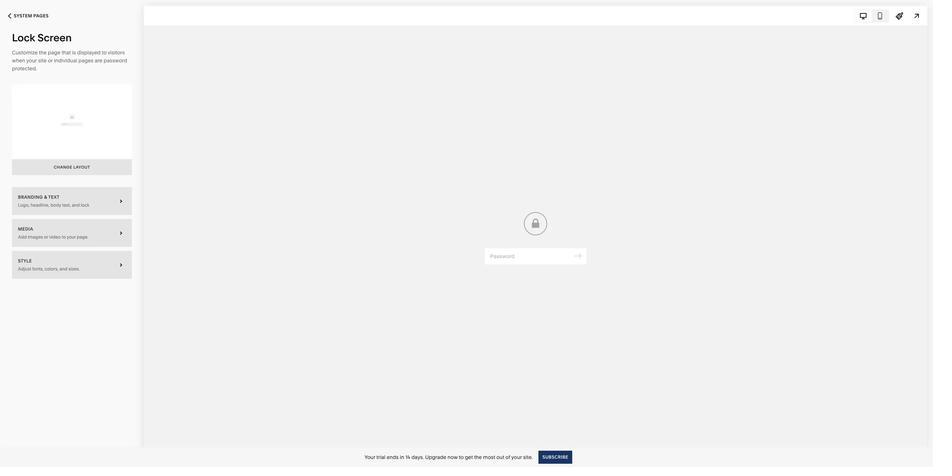 Task type: describe. For each thing, give the bounding box(es) containing it.
your trial ends in 14 days. upgrade now to get the most out of your site.
[[365, 455, 533, 461]]

are
[[95, 57, 102, 64]]

the inside customize the page that is displayed to visitors when your site or individual pages are password protected.
[[39, 49, 47, 56]]

video
[[49, 235, 61, 240]]

and inside style adjust fonts, colors, and sizes.
[[59, 267, 67, 272]]

upgrade
[[425, 455, 446, 461]]

site
[[38, 57, 47, 64]]

media
[[18, 227, 33, 232]]

customize
[[12, 49, 38, 56]]

get
[[465, 455, 473, 461]]

images
[[28, 235, 43, 240]]

or inside customize the page that is displayed to visitors when your site or individual pages are password protected.
[[48, 57, 53, 64]]

2 horizontal spatial to
[[459, 455, 464, 461]]

ends
[[387, 455, 399, 461]]

lock
[[81, 203, 89, 208]]

out
[[496, 455, 504, 461]]

page.
[[77, 235, 89, 240]]

individual
[[54, 57, 77, 64]]

customize the page that is displayed to visitors when your site or individual pages are password protected.
[[12, 49, 127, 72]]

and inside branding & text logo, headline, body text, and lock
[[72, 203, 80, 208]]

now
[[448, 455, 458, 461]]

lock full center 01 image
[[12, 85, 132, 160]]

most
[[483, 455, 495, 461]]

adjust
[[18, 267, 31, 272]]

of
[[506, 455, 510, 461]]

text,
[[62, 203, 71, 208]]

system pages button
[[0, 8, 57, 24]]

fonts,
[[32, 267, 44, 272]]

lock screen
[[12, 32, 72, 44]]

add
[[18, 235, 27, 240]]

pages
[[33, 13, 49, 19]]

1 horizontal spatial the
[[474, 455, 482, 461]]

logo,
[[18, 203, 30, 208]]

style
[[18, 259, 32, 264]]

change layout link
[[12, 85, 132, 176]]

colors,
[[45, 267, 58, 272]]

subscribe
[[543, 455, 569, 461]]



Task type: locate. For each thing, give the bounding box(es) containing it.
system
[[14, 13, 32, 19]]

0 vertical spatial and
[[72, 203, 80, 208]]

lock
[[12, 32, 35, 44]]

2 horizontal spatial your
[[511, 455, 522, 461]]

or inside media add images or video to your page.
[[44, 235, 48, 240]]

0 vertical spatial your
[[26, 57, 37, 64]]

the up site
[[39, 49, 47, 56]]

style adjust fonts, colors, and sizes.
[[18, 259, 80, 272]]

to inside media add images or video to your page.
[[62, 235, 66, 240]]

0 horizontal spatial and
[[59, 267, 67, 272]]

1 vertical spatial or
[[44, 235, 48, 240]]

and left sizes.
[[59, 267, 67, 272]]

and left lock
[[72, 203, 80, 208]]

2 vertical spatial your
[[511, 455, 522, 461]]

or left video
[[44, 235, 48, 240]]

0 horizontal spatial to
[[62, 235, 66, 240]]

trial
[[376, 455, 385, 461]]

sizes.
[[68, 267, 80, 272]]

your
[[26, 57, 37, 64], [67, 235, 76, 240], [511, 455, 522, 461]]

media add images or video to your page.
[[18, 227, 89, 240]]

your left page.
[[67, 235, 76, 240]]

the
[[39, 49, 47, 56], [474, 455, 482, 461]]

change
[[54, 165, 72, 170]]

to inside customize the page that is displayed to visitors when your site or individual pages are password protected.
[[102, 49, 107, 56]]

protected.
[[12, 65, 37, 72]]

branding & text logo, headline, body text, and lock
[[18, 195, 89, 208]]

in
[[400, 455, 404, 461]]

displayed
[[77, 49, 101, 56]]

branding
[[18, 195, 43, 200]]

system pages
[[14, 13, 49, 19]]

your inside media add images or video to your page.
[[67, 235, 76, 240]]

when
[[12, 57, 25, 64]]

days.
[[411, 455, 424, 461]]

site.
[[523, 455, 533, 461]]

body
[[51, 203, 61, 208]]

0 vertical spatial or
[[48, 57, 53, 64]]

layout
[[73, 165, 90, 170]]

pages
[[78, 57, 93, 64]]

1 horizontal spatial and
[[72, 203, 80, 208]]

&
[[44, 195, 47, 200]]

the right get
[[474, 455, 482, 461]]

and
[[72, 203, 80, 208], [59, 267, 67, 272]]

1 vertical spatial and
[[59, 267, 67, 272]]

1 vertical spatial to
[[62, 235, 66, 240]]

your
[[365, 455, 375, 461]]

subscribe button
[[539, 451, 573, 465]]

your right of
[[511, 455, 522, 461]]

your inside customize the page that is displayed to visitors when your site or individual pages are password protected.
[[26, 57, 37, 64]]

or right site
[[48, 57, 53, 64]]

0 horizontal spatial your
[[26, 57, 37, 64]]

1 vertical spatial the
[[474, 455, 482, 461]]

or
[[48, 57, 53, 64], [44, 235, 48, 240]]

to left get
[[459, 455, 464, 461]]

your down customize at the top
[[26, 57, 37, 64]]

that
[[62, 49, 71, 56]]

to right video
[[62, 235, 66, 240]]

password
[[104, 57, 127, 64]]

1 horizontal spatial your
[[67, 235, 76, 240]]

1 vertical spatial your
[[67, 235, 76, 240]]

visitors
[[108, 49, 125, 56]]

0 vertical spatial to
[[102, 49, 107, 56]]

2 vertical spatial to
[[459, 455, 464, 461]]

0 horizontal spatial the
[[39, 49, 47, 56]]

change layout
[[54, 165, 90, 170]]

screen
[[38, 32, 72, 44]]

tab list
[[855, 10, 888, 22]]

14
[[405, 455, 410, 461]]

page
[[48, 49, 60, 56]]

to
[[102, 49, 107, 56], [62, 235, 66, 240], [459, 455, 464, 461]]

0 vertical spatial the
[[39, 49, 47, 56]]

headline,
[[31, 203, 49, 208]]

1 horizontal spatial to
[[102, 49, 107, 56]]

to up the are
[[102, 49, 107, 56]]

text
[[48, 195, 59, 200]]

is
[[72, 49, 76, 56]]



Task type: vqa. For each thing, say whether or not it's contained in the screenshot.
quick in the "Eurostile Extended The quick brown fox jumps over the lazy dog."
no



